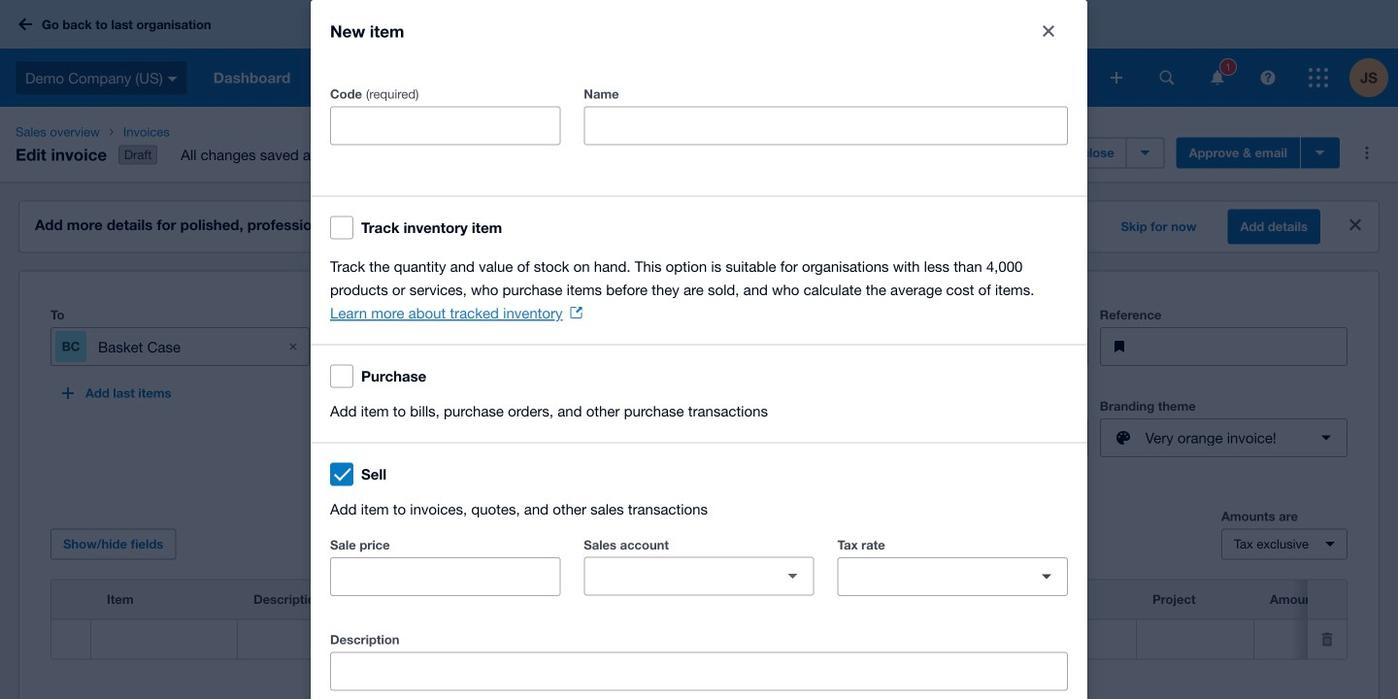 Task type: describe. For each thing, give the bounding box(es) containing it.
close image
[[1350, 219, 1362, 231]]

1 more date options image from the left
[[531, 327, 570, 366]]

invoice line item list element
[[51, 580, 1399, 660]]

close modal image
[[1030, 12, 1069, 51]]

tax rate, image
[[1042, 575, 1052, 579]]

2 more date options image from the left
[[790, 327, 829, 366]]

invoice number element
[[841, 327, 1089, 366]]



Task type: locate. For each thing, give the bounding box(es) containing it.
svg image
[[1310, 68, 1329, 87], [1160, 70, 1175, 85]]

1 horizontal spatial more date options image
[[790, 327, 829, 366]]

0 horizontal spatial svg image
[[1160, 70, 1175, 85]]

more date options image
[[531, 327, 570, 366], [790, 327, 829, 366]]

None text field
[[331, 107, 560, 144], [331, 559, 560, 595], [238, 621, 500, 658], [331, 107, 560, 144], [331, 559, 560, 595], [238, 621, 500, 658]]

svg image
[[18, 18, 32, 31], [1212, 70, 1225, 85], [1261, 70, 1276, 85], [1111, 72, 1123, 84], [168, 77, 177, 81]]

banner
[[0, 0, 1399, 107]]

1 horizontal spatial svg image
[[1310, 68, 1329, 87]]

None text field
[[585, 107, 1068, 144], [368, 328, 523, 365], [628, 328, 783, 365], [888, 328, 1088, 365], [1147, 328, 1347, 365], [331, 653, 1068, 690], [585, 107, 1068, 144], [368, 328, 523, 365], [628, 328, 783, 365], [888, 328, 1088, 365], [1147, 328, 1347, 365], [331, 653, 1068, 690]]

0 horizontal spatial more date options image
[[531, 327, 570, 366]]

None field
[[501, 621, 579, 658], [580, 621, 726, 658], [1255, 621, 1399, 658], [501, 621, 579, 658], [580, 621, 726, 658], [1255, 621, 1399, 658]]

dialog
[[311, 0, 1088, 699]]



Task type: vqa. For each thing, say whether or not it's contained in the screenshot.
Close modal icon
yes



